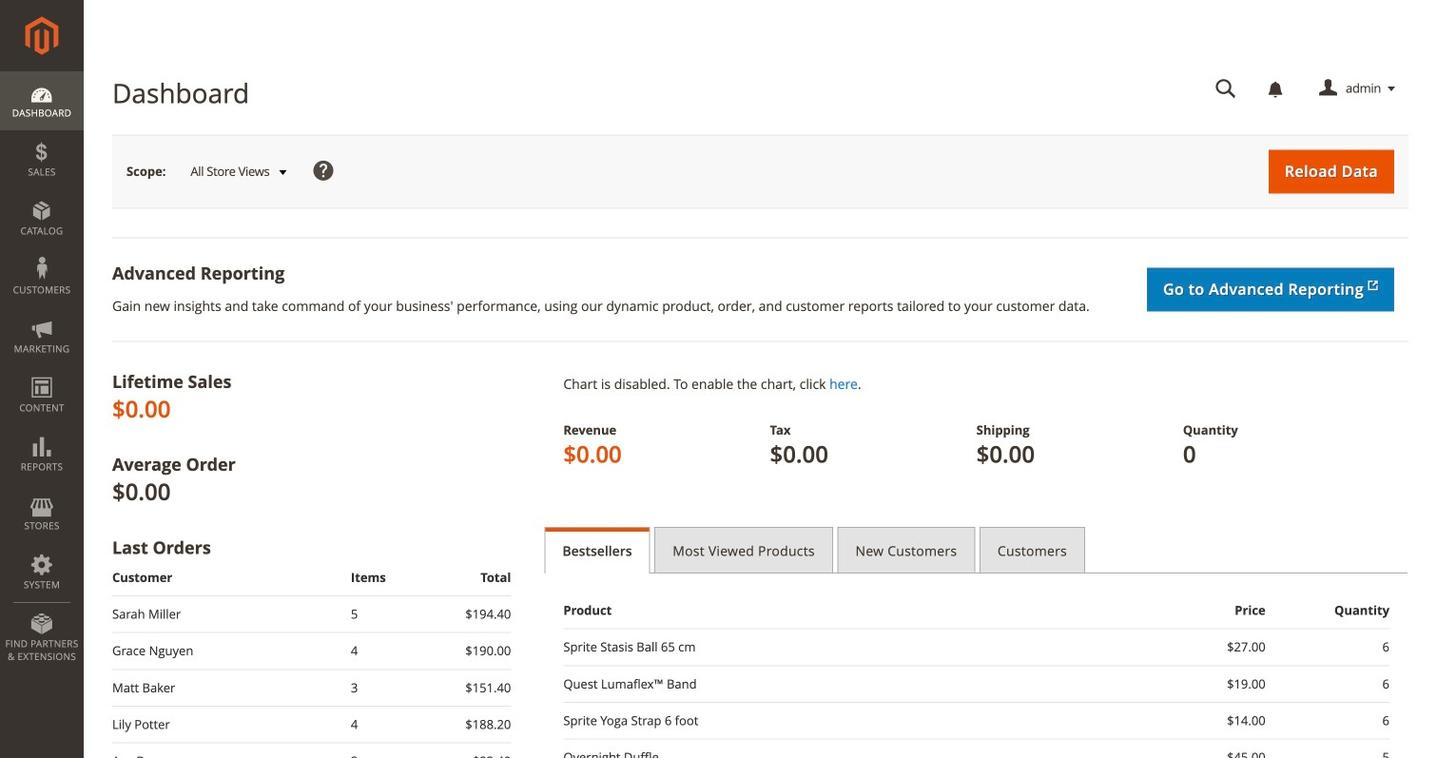 Task type: vqa. For each thing, say whether or not it's contained in the screenshot.
tab list
yes



Task type: locate. For each thing, give the bounding box(es) containing it.
tab list
[[544, 527, 1409, 574]]

None text field
[[1202, 72, 1250, 106]]

menu bar
[[0, 71, 84, 673]]



Task type: describe. For each thing, give the bounding box(es) containing it.
magento admin panel image
[[25, 16, 58, 55]]



